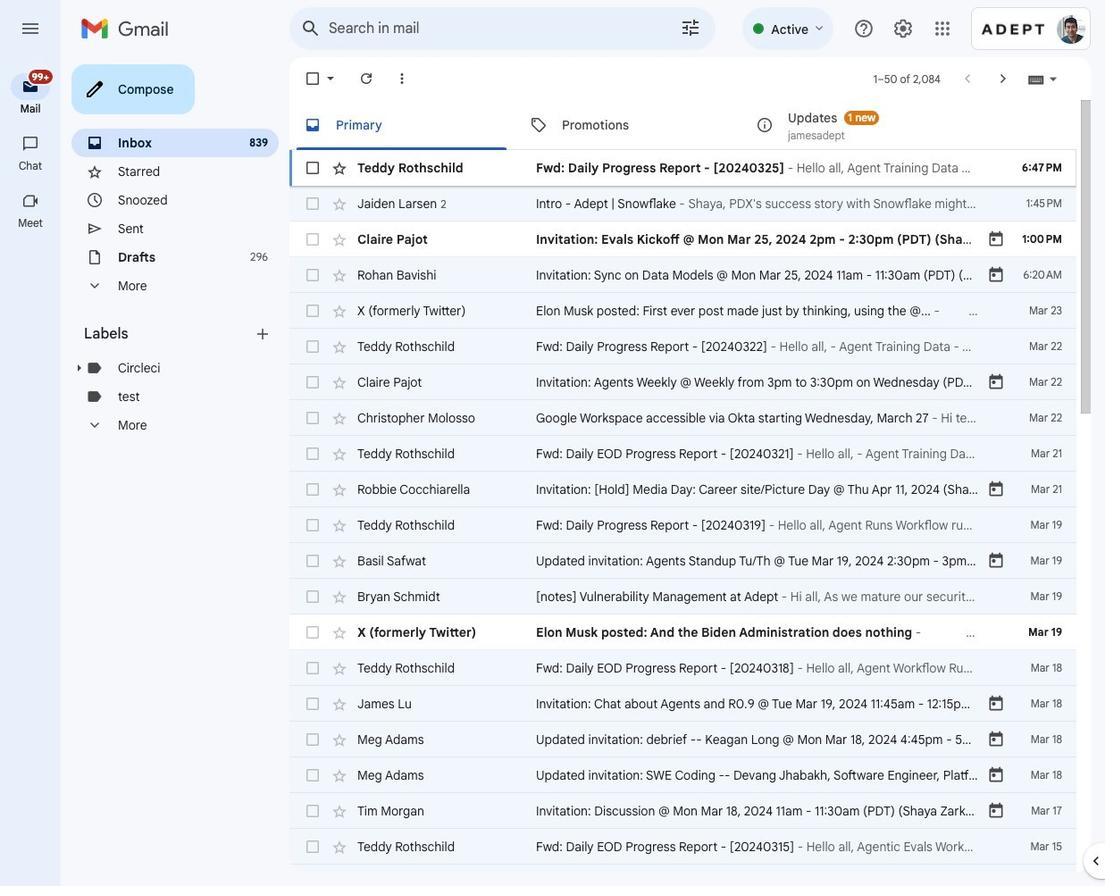 Task type: describe. For each thing, give the bounding box(es) containing it.
support image
[[853, 18, 875, 39]]

Search in mail search field
[[290, 7, 716, 50]]

18 row from the top
[[290, 758, 1105, 793]]

calendar event image for 10th row from the bottom
[[987, 552, 1005, 570]]

select input tool image
[[1048, 72, 1059, 85]]

10 row from the top
[[290, 472, 1077, 508]]

20 row from the top
[[290, 829, 1077, 865]]

5 row from the top
[[290, 293, 1077, 329]]

calendar event image for fifth row from the bottom of the page
[[987, 731, 1005, 749]]

Search in mail text field
[[329, 20, 630, 38]]

19 row from the top
[[290, 793, 1077, 829]]

settings image
[[893, 18, 914, 39]]

calendar event image for 16th row
[[987, 695, 1005, 713]]

21 row from the top
[[290, 865, 1077, 886]]

4 row from the top
[[290, 257, 1077, 293]]

12 row from the top
[[290, 543, 1097, 579]]

more email options image
[[393, 70, 411, 88]]



Task type: locate. For each thing, give the bounding box(es) containing it.
8 row from the top
[[290, 400, 1077, 436]]

2 row from the top
[[290, 186, 1077, 222]]

3 row from the top
[[290, 222, 1077, 257]]

promotions tab
[[516, 100, 741, 150]]

None checkbox
[[304, 70, 322, 88], [304, 302, 322, 320], [304, 338, 322, 356], [304, 374, 322, 391], [304, 409, 322, 427], [304, 445, 322, 463], [304, 481, 322, 499], [304, 624, 322, 642], [304, 767, 322, 785], [304, 802, 322, 820], [304, 838, 322, 856], [304, 70, 322, 88], [304, 302, 322, 320], [304, 338, 322, 356], [304, 374, 322, 391], [304, 409, 322, 427], [304, 445, 322, 463], [304, 481, 322, 499], [304, 624, 322, 642], [304, 767, 322, 785], [304, 802, 322, 820], [304, 838, 322, 856]]

updates, one new message, tab
[[742, 100, 967, 150]]

row
[[290, 150, 1077, 186], [290, 186, 1077, 222], [290, 222, 1077, 257], [290, 257, 1077, 293], [290, 293, 1077, 329], [290, 329, 1077, 365], [290, 365, 1077, 400], [290, 400, 1077, 436], [290, 436, 1077, 472], [290, 472, 1077, 508], [290, 508, 1077, 543], [290, 543, 1097, 579], [290, 579, 1077, 615], [290, 615, 1077, 651], [290, 651, 1077, 686], [290, 686, 1102, 722], [290, 722, 1105, 758], [290, 758, 1105, 793], [290, 793, 1077, 829], [290, 829, 1077, 865], [290, 865, 1077, 886]]

6 calendar event image from the top
[[987, 731, 1005, 749]]

17 row from the top
[[290, 722, 1105, 758]]

6 row from the top
[[290, 329, 1077, 365]]

3 calendar event image from the top
[[987, 374, 1005, 391]]

heading
[[0, 102, 61, 116], [0, 159, 61, 173], [0, 216, 61, 231], [84, 325, 254, 343]]

refresh image
[[357, 70, 375, 88]]

calendar event image for 4th row from the bottom
[[987, 767, 1005, 785]]

7 row from the top
[[290, 365, 1077, 400]]

9 row from the top
[[290, 436, 1077, 472]]

7 calendar event image from the top
[[987, 767, 1005, 785]]

15 row from the top
[[290, 651, 1077, 686]]

5 calendar event image from the top
[[987, 695, 1005, 713]]

primary tab
[[290, 100, 514, 150]]

14 row from the top
[[290, 615, 1077, 651]]

search in mail image
[[295, 13, 327, 45]]

calendar event image for 15th row from the bottom of the page
[[987, 374, 1005, 391]]

16 row from the top
[[290, 686, 1102, 722]]

calendar event image
[[987, 481, 1005, 499]]

older image
[[995, 70, 1012, 88]]

main content
[[290, 100, 1105, 886]]

tab list
[[290, 100, 1077, 150]]

calendar event image for 18th row from the bottom
[[987, 266, 1005, 284]]

gmail image
[[80, 11, 178, 46]]

1 row from the top
[[290, 150, 1077, 186]]

13 row from the top
[[290, 579, 1077, 615]]

calendar event image
[[987, 231, 1005, 248], [987, 266, 1005, 284], [987, 374, 1005, 391], [987, 552, 1005, 570], [987, 695, 1005, 713], [987, 731, 1005, 749], [987, 767, 1005, 785]]

main menu image
[[20, 18, 41, 39]]

None checkbox
[[304, 159, 322, 177], [304, 195, 322, 213], [304, 231, 322, 248], [304, 266, 322, 284], [304, 516, 322, 534], [304, 552, 322, 570], [304, 588, 322, 606], [304, 659, 322, 677], [304, 695, 322, 713], [304, 731, 322, 749], [304, 159, 322, 177], [304, 195, 322, 213], [304, 231, 322, 248], [304, 266, 322, 284], [304, 516, 322, 534], [304, 552, 322, 570], [304, 588, 322, 606], [304, 659, 322, 677], [304, 695, 322, 713], [304, 731, 322, 749]]

4 calendar event image from the top
[[987, 552, 1005, 570]]

advanced search options image
[[673, 10, 709, 46]]

navigation
[[0, 57, 63, 886]]

2 calendar event image from the top
[[987, 266, 1005, 284]]

1 calendar event image from the top
[[987, 231, 1005, 248]]

calendar event image for 3rd row from the top of the page
[[987, 231, 1005, 248]]

11 row from the top
[[290, 508, 1077, 543]]



Task type: vqa. For each thing, say whether or not it's contained in the screenshot.
Friday - tasks due soon: 1 - My workspace ASANA
no



